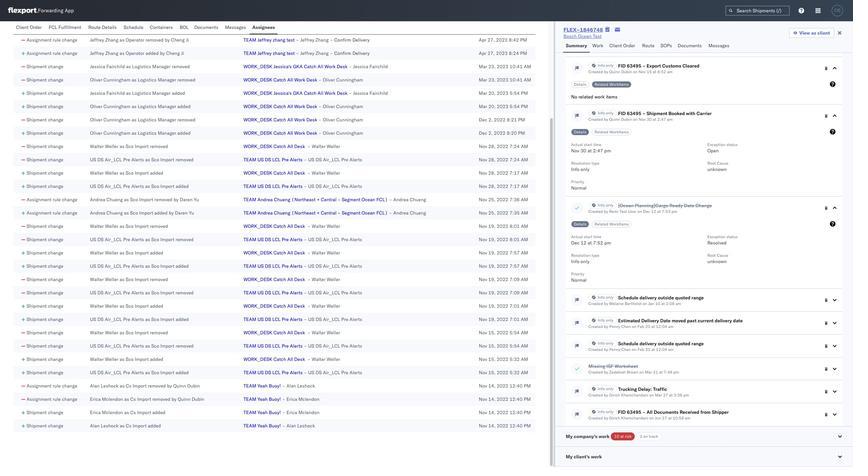 Task type: vqa. For each thing, say whether or not it's contained in the screenshot.
UETU5238478
no



Task type: describe. For each thing, give the bounding box(es) containing it.
only down mélanie
[[606, 318, 613, 323]]

13 team from the top
[[243, 384, 256, 390]]

fid 63495 - all documents received from shipper
[[618, 410, 729, 416]]

catch for nov 15, 2022 5:54 am
[[273, 330, 286, 336]]

5 info only from the top
[[598, 318, 613, 323]]

am for current
[[668, 325, 674, 330]]

nov 28, 2022 7:24 am for work_desk catch all desk - walter weller
[[479, 144, 528, 150]]

normal for nov
[[571, 185, 587, 191]]

1 created from the top
[[588, 69, 603, 74]]

us ds air_lcl pre alerts as sco import removed for nov 15, 2022 5:54 am
[[90, 344, 194, 350]]

bosch ocean test link
[[563, 33, 602, 40]]

6 created from the top
[[588, 348, 603, 353]]

only down actual start time nov 30 at 2:47 pm
[[581, 167, 589, 173]]

11 shipment change from the top
[[27, 224, 63, 230]]

pm inside actual start time dec 12 at 7:52 pm
[[604, 240, 611, 246]]

1 team from the top
[[243, 37, 256, 43]]

1 vertical spatial order
[[623, 43, 635, 49]]

3 work_desk from the top
[[243, 90, 272, 96]]

14 team from the top
[[243, 397, 256, 403]]

2 on track
[[640, 435, 658, 439]]

alan leshock as cs import added
[[90, 424, 161, 430]]

14, for erica mclendon as cs import added
[[488, 410, 496, 416]]

apr 27, 2023 8:24 pm
[[479, 50, 527, 56]]

all for nov 19, 2022 8:01 am
[[287, 224, 293, 230]]

nov 19, 2022 7:57 am for work_desk catch all desk - walter weller
[[479, 250, 528, 256]]

andrea chueng as sco import removed by daren yu
[[90, 197, 199, 203]]

assignment rule change for alan leshock as cs import removed by quinn dubin
[[27, 384, 77, 390]]

fid 63495 - shipment booked with carrier
[[618, 111, 712, 117]]

by inside missing isf worksheet created by zedekiah brown on mar 21 at 7:46 pm
[[604, 370, 608, 375]]

nov 25, 2022 7:35 am
[[479, 210, 528, 216]]

15
[[647, 69, 652, 74]]

bosch ocean test
[[563, 33, 602, 39]]

created by mélanie berthelot on jan 10 at 2:08 am
[[588, 302, 681, 307]]

0 horizontal spatial client
[[16, 24, 29, 30]]

bol
[[180, 24, 189, 30]]

only left "trucking"
[[606, 387, 613, 392]]

1 vertical spatial documents button
[[675, 40, 706, 53]]

my for my company's work
[[566, 434, 573, 440]]

6 work_desk from the top
[[243, 130, 272, 136]]

1 info only from the top
[[598, 63, 613, 68]]

on left 15
[[633, 69, 638, 74]]

resolved
[[707, 240, 727, 246]]

2 created from the top
[[588, 117, 603, 122]]

6 19, from the top
[[488, 290, 496, 296]]

4 info only from the top
[[598, 295, 613, 300]]

1 vertical spatial 10
[[614, 435, 619, 439]]

containers
[[150, 24, 173, 30]]

only down items
[[606, 111, 613, 116]]

Search Shipments (/) text field
[[725, 6, 790, 16]]

risk
[[625, 435, 632, 439]]

team andrea chueng (northeast + central - segment ocean fcl) - andrea chueng for andrea chueng as sco import removed by daren yu
[[243, 197, 426, 203]]

4 shipment change from the top
[[27, 104, 63, 110]]

sops button
[[658, 40, 675, 53]]

7:24 for walter weller
[[510, 144, 520, 150]]

16 shipment change from the top
[[27, 290, 63, 296]]

9 created from the top
[[588, 416, 603, 421]]

reassigned
[[147, 24, 170, 30]]

14, for alan leshock as cs import removed by quinn dubin
[[488, 384, 496, 390]]

7:57 for us ds air_lcl pre alerts
[[510, 264, 520, 270]]

3 team from the top
[[243, 157, 256, 163]]

catch for dec 2, 2022 8:20 pm
[[273, 130, 286, 136]]

work_desk catch all work desk - oliver cunningham for mar 23, 2023 10:41 am
[[243, 77, 363, 83]]

1 horizontal spatial date
[[684, 203, 694, 209]]

5 shipment change from the top
[[27, 117, 63, 123]]

all for nov 15, 2022 5:32 am
[[287, 357, 293, 363]]

pm inside missing isf worksheet created by zedekiah brown on mar 21 at 7:46 pm
[[673, 370, 679, 375]]

10 shipment change from the top
[[27, 184, 63, 190]]

created by remi test user on dec 12 at 7:53 pm
[[588, 209, 677, 214]]

quoted for created by mélanie berthelot on jan 10 at 2:08 am
[[675, 295, 690, 301]]

7:17 for walter weller
[[510, 170, 520, 176]]

team us ds lcl pre alerts - us ds air_lcl pre alerts for nov 19, 2022 7:09 am
[[243, 290, 362, 296]]

3 19, from the top
[[488, 250, 496, 256]]

alan leshock as cs import removed by quinn dubin
[[90, 384, 200, 390]]

priority normal for nov
[[571, 180, 587, 191]]

team us ds lcl pre alerts - us ds air_lcl pre alerts for nov 28, 2022 7:24 am
[[243, 157, 362, 163]]

schedule for created by mélanie berthelot on jan 10 at 2:08 am
[[618, 295, 638, 301]]

8:42
[[509, 37, 519, 43]]

only up created by quinn dubin on nov 15 at 8:52 am
[[606, 63, 613, 68]]

8:24
[[509, 50, 519, 56]]

on right 2
[[643, 435, 648, 439]]

3 shipment change from the top
[[27, 90, 63, 96]]

2
[[640, 435, 642, 439]]

confirm for apr 27, 2023 8:24 pm
[[334, 50, 351, 56]]

walter weller as sco import added for nov 28, 2022 7:17 am
[[90, 170, 163, 176]]

cheng for jeffrey zhang as operator added by cheng ji
[[166, 50, 180, 56]]

[ocean planning]cargo ready date change
[[618, 203, 712, 209]]

8 19, from the top
[[488, 317, 496, 323]]

dec inside actual start time dec 12 at 7:52 pm
[[571, 240, 579, 246]]

traffic
[[653, 387, 667, 393]]

8 work_desk from the top
[[243, 170, 272, 176]]

girish for trucking
[[609, 393, 620, 398]]

open
[[707, 148, 719, 154]]

13 work_desk from the top
[[243, 330, 272, 336]]

15, for us ds air_lcl pre alerts as sco import removed
[[488, 344, 496, 350]]

4 created from the top
[[588, 302, 603, 307]]

11 team from the top
[[243, 344, 256, 350]]

oliver cunningham as logistics manager removed for mar 23, 2023 10:41 am
[[90, 77, 195, 83]]

app
[[65, 7, 74, 14]]

created by quinn dubin on nov 15 at 8:52 am
[[588, 69, 673, 74]]

on inside missing isf worksheet created by zedekiah brown on mar 21 at 7:46 pm
[[639, 370, 644, 375]]

12:40 for erica mclendon as cs import added
[[510, 410, 523, 416]]

only down actual start time dec 12 at 7:52 pm
[[581, 259, 589, 265]]

14 work_desk from the top
[[243, 357, 272, 363]]

7 team from the top
[[243, 237, 256, 243]]

range for created by mélanie berthelot on jan 10 at 2:08 am
[[692, 295, 704, 301]]

mélanie
[[609, 302, 624, 307]]

work_desk catch all desk - walter weller for nov 28, 2022 7:17 am
[[243, 170, 340, 176]]

quoted for created by penny chen on feb 20 at 12:04 am
[[675, 341, 690, 347]]

delay:
[[638, 387, 652, 393]]

track
[[649, 435, 658, 439]]

10 team from the top
[[243, 317, 256, 323]]

7 shipment change from the top
[[27, 144, 63, 150]]

3 5:54 from the top
[[510, 330, 520, 336]]

0 horizontal spatial order
[[30, 24, 42, 30]]

assignees
[[252, 24, 275, 30]]

2023 for jessica fairchild as logistics manager removed
[[497, 64, 508, 70]]

oliver cunningham as logistics manager added for mar 20, 2023 5:54 pm
[[90, 104, 191, 110]]

items
[[606, 94, 617, 100]]

10:58
[[673, 416, 684, 421]]

work_desk catch all desk - walter weller for nov 19, 2022 7:09 am
[[243, 277, 340, 283]]

21
[[653, 370, 658, 375]]

route for route details
[[88, 24, 101, 30]]

23, for work_desk jessica's gka catch all work desk - jessica fairchild
[[488, 64, 496, 70]]

8 shipment change from the top
[[27, 157, 63, 163]]

flex-
[[563, 26, 580, 33]]

20 shipment change from the top
[[27, 344, 63, 350]]

5 work_desk from the top
[[243, 117, 272, 123]]

2 info only from the top
[[598, 111, 613, 116]]

8:20
[[507, 130, 517, 136]]

assignment rule change for andrea chueng as sco import added by daren yu
[[27, 210, 77, 216]]

7 19, from the top
[[488, 304, 496, 310]]

2:08
[[666, 302, 675, 307]]

user
[[628, 209, 636, 214]]

route details button
[[86, 21, 121, 34]]

status for open
[[726, 142, 738, 147]]

at inside actual start time nov 30 at 2:47 pm
[[588, 148, 592, 154]]

khemchandani for 63495
[[621, 416, 648, 421]]

unknown for resolved
[[707, 259, 727, 265]]

dec up dec 2, 2022 8:20 pm
[[479, 117, 487, 123]]

8:52
[[657, 69, 666, 74]]

2 savant from the left
[[192, 24, 207, 30]]

4 19, from the top
[[488, 264, 496, 270]]

apr 27, 2023 8:42 pm
[[479, 37, 527, 43]]

team yeah buoy! - erica mclendon for erica mclendon as cs import removed by quinn dubin
[[243, 397, 319, 403]]

priority for dec
[[571, 272, 584, 277]]

penny for schedule
[[609, 348, 620, 353]]

2 vertical spatial documents
[[654, 410, 678, 416]]

bosch
[[563, 33, 577, 39]]

change
[[695, 203, 712, 209]]

ready
[[669, 203, 683, 209]]

jeffrey zhang as operator added by cheng ji
[[90, 50, 184, 56]]

0 vertical spatial messages button
[[222, 21, 250, 34]]

assignment for andrea chueng as sco import removed by daren yu
[[27, 197, 51, 203]]

no
[[571, 94, 577, 100]]

1 horizontal spatial 2:47
[[657, 117, 666, 122]]

7:46
[[664, 370, 672, 375]]

work for company's
[[599, 434, 610, 440]]

ocean for nov 25, 2022 7:35 am
[[362, 210, 375, 216]]

created by quinn dubin on nov 30 at 2:47 pm
[[588, 117, 673, 122]]

booked
[[669, 111, 685, 117]]

19 shipment change from the top
[[27, 330, 63, 336]]

0 vertical spatial 10
[[655, 302, 660, 307]]

created by penny chen on feb 20 at 12:04 am for estimated
[[588, 325, 674, 330]]

chen for estimated
[[621, 325, 631, 330]]

pm inside actual start time nov 30 at 2:47 pm
[[604, 148, 611, 154]]

us ds air_lcl pre alerts as sco import removed for nov 28, 2022 7:24 am
[[90, 157, 194, 163]]

fid 63495 - export customs cleared
[[618, 63, 699, 69]]

8 team from the top
[[243, 264, 256, 270]]

remi
[[609, 209, 618, 214]]

4 work_desk from the top
[[243, 104, 272, 110]]

confirm for apr 27, 2023 8:42 pm
[[334, 37, 351, 43]]

summary button
[[563, 40, 590, 53]]

7:01 for us ds air_lcl pre alerts
[[510, 317, 520, 323]]

test for jeffrey zhang as operator added by cheng ji
[[287, 50, 295, 56]]

3 created from the top
[[588, 209, 603, 214]]

work_desk catch all desk - walter weller for nov 19, 2022 8:01 am
[[243, 224, 340, 230]]

12 inside actual start time dec 12 at 7:52 pm
[[581, 240, 586, 246]]

5 team from the top
[[243, 197, 256, 203]]

time for 2:47
[[593, 142, 601, 147]]

central for andrea chueng as sco import added by daren yu
[[321, 210, 336, 216]]

8:01 for us ds air_lcl pre alerts
[[510, 237, 520, 243]]

on right user on the right of page
[[637, 209, 642, 214]]

dec down dec 2, 2022 8:21 pm
[[479, 130, 487, 136]]

related
[[578, 94, 593, 100]]

5 created from the top
[[588, 325, 603, 330]]

1 horizontal spatial test
[[619, 209, 627, 214]]

23 shipment change from the top
[[27, 410, 63, 416]]

15 team from the top
[[243, 410, 256, 416]]

7 info only from the top
[[598, 387, 613, 392]]

8 created from the top
[[588, 393, 603, 398]]

5:32 for walter weller
[[510, 357, 520, 363]]

22 shipment change from the top
[[27, 370, 63, 376]]

cleared
[[682, 63, 699, 69]]

21 shipment change from the top
[[27, 357, 63, 363]]

0 horizontal spatial client order
[[16, 24, 42, 30]]

0 vertical spatial test
[[593, 33, 602, 39]]

2 19, from the top
[[488, 237, 496, 243]]

khemchandani for delay:
[[621, 393, 648, 398]]

1 shipment change from the top
[[27, 64, 63, 70]]

operator for removed
[[126, 37, 144, 43]]

schedule inside button
[[124, 24, 143, 30]]

0 vertical spatial documents button
[[192, 21, 222, 34]]

5:54 for us
[[510, 344, 520, 350]]

1 horizontal spatial client
[[609, 43, 622, 49]]

ji for jeffrey zhang as operator added by cheng ji
[[181, 50, 184, 56]]

my client's work button
[[555, 447, 853, 467]]

18 shipment change from the top
[[27, 317, 63, 323]]

isf
[[606, 364, 614, 370]]

jeffrey zhang as operator removed by cheng ji
[[90, 37, 189, 43]]

only up remi
[[606, 203, 613, 208]]

on left jun
[[649, 416, 654, 421]]

only up mélanie
[[606, 295, 613, 300]]

10:41 for jessica fairchild
[[510, 64, 523, 70]]

[ocean
[[618, 203, 634, 209]]

fcl fulfillment button
[[46, 21, 86, 34]]

catch for nov 19, 2022 8:01 am
[[273, 224, 286, 230]]

0 horizontal spatial client order button
[[13, 21, 46, 34]]

1 vertical spatial client order
[[609, 43, 635, 49]]

14 shipment change from the top
[[27, 264, 63, 270]]

fid for fid 63495 - all documents received from shipper
[[618, 410, 626, 416]]

1 horizontal spatial 30
[[647, 117, 652, 122]]

past
[[687, 318, 697, 324]]

forwarding app link
[[8, 7, 74, 14]]

30 inside actual start time nov 30 at 2:47 pm
[[581, 148, 586, 154]]

manual
[[27, 24, 42, 30]]

omkar savant as operator reassigned by omkar savant
[[90, 24, 207, 30]]

exception status resolved
[[707, 235, 738, 246]]

related for fid 63495 - export customs cleared
[[595, 82, 608, 87]]

20, for work_desk jessica's gka catch all work desk - jessica fairchild
[[488, 90, 496, 96]]

sops
[[661, 43, 672, 49]]

jan
[[648, 302, 654, 307]]

9 team from the top
[[243, 290, 256, 296]]

company's
[[574, 434, 597, 440]]

client
[[817, 30, 830, 36]]

estimated
[[618, 318, 640, 324]]

on left jan
[[643, 302, 647, 307]]

summary
[[566, 43, 587, 49]]

16 team from the top
[[243, 424, 256, 430]]

3:38
[[674, 393, 682, 398]]

2 team from the top
[[243, 50, 256, 56]]

1 19, from the top
[[488, 224, 496, 230]]

13 shipment change from the top
[[27, 250, 63, 256]]

schedule delivery outside quoted range for 2:08
[[618, 295, 704, 301]]

cheng for jeffrey zhang as operator removed by cheng ji
[[171, 37, 185, 43]]

details for [ocean planning]cargo ready date change
[[574, 222, 587, 227]]

containers button
[[147, 21, 177, 34]]

8 info only from the top
[[598, 410, 613, 415]]

view as client
[[799, 30, 830, 36]]

work_desk catch all work desk - oliver cunningham for dec 2, 2022 8:20 pm
[[243, 130, 363, 136]]

1 vertical spatial messages button
[[706, 40, 733, 53]]

17 shipment change from the top
[[27, 304, 63, 310]]

actual for nov
[[571, 142, 583, 147]]

customs
[[662, 63, 681, 69]]

on down fid 63495 - shipment booked with carrier
[[633, 117, 638, 122]]

6 info only from the top
[[598, 341, 613, 346]]

catch for nov 15, 2022 5:32 am
[[273, 357, 286, 363]]

only up isf at the right
[[606, 341, 613, 346]]

12 work_desk from the top
[[243, 304, 272, 310]]

1 vertical spatial delivery
[[715, 318, 732, 324]]

24 shipment change from the top
[[27, 424, 63, 430]]

12 team from the top
[[243, 370, 256, 376]]

exception status open
[[707, 142, 738, 154]]

feb for delivery
[[638, 348, 644, 353]]

created by girish khemchandani on jun 27 at 10:58 am
[[588, 416, 690, 421]]

dec down planning]cargo
[[643, 209, 650, 214]]

buoy! for erica mclendon as cs import removed by quinn dubin
[[269, 397, 281, 403]]

trucking delay: traffic
[[618, 387, 667, 393]]

mar 20, 2023 5:54 pm for work_desk jessica's gka catch all work desk - jessica fairchild
[[479, 90, 528, 96]]

1 omkar from the left
[[90, 24, 104, 30]]

type for 2:47
[[592, 161, 599, 166]]

received
[[680, 410, 699, 416]]

jessica's for removed
[[273, 64, 292, 70]]

yeah for erica mclendon as cs import added
[[257, 410, 268, 416]]

12 shipment change from the top
[[27, 237, 63, 243]]

on up the worksheet at the right bottom
[[632, 348, 636, 353]]

workitems for [ocean planning]cargo ready date change
[[609, 222, 629, 227]]

9 work_desk from the top
[[243, 224, 272, 230]]

view
[[799, 30, 810, 36]]

28, for walter weller as sco import added
[[488, 170, 496, 176]]

assignment for jeffrey zhang as operator removed by cheng ji
[[27, 37, 51, 43]]

fcl) for nov 25, 2022 7:36 am
[[376, 197, 388, 203]]

related for fid 63495 - shipment booked with carrier
[[595, 130, 608, 135]]

2 work_desk from the top
[[243, 77, 272, 83]]

1 vertical spatial date
[[660, 318, 670, 324]]

jessica fairchild as logistics manager removed
[[90, 64, 190, 70]]

7:01 for walter weller
[[510, 304, 520, 310]]



Task type: locate. For each thing, give the bounding box(es) containing it.
7 lcl from the top
[[272, 344, 280, 350]]

am right 2:08
[[676, 302, 681, 307]]

6 assignment from the top
[[27, 397, 51, 403]]

client right work button
[[609, 43, 622, 49]]

walter weller as sco import added for nov 19, 2022 7:57 am
[[90, 250, 163, 256]]

root down resolved
[[707, 253, 716, 258]]

14, for alan leshock as cs import added
[[488, 424, 496, 430]]

0 vertical spatial fcl)
[[376, 197, 388, 203]]

estimated delivery date moved past current delivery date
[[618, 318, 743, 324]]

0 vertical spatial time
[[593, 142, 601, 147]]

2 feb from the top
[[638, 348, 644, 353]]

details up actual start time nov 30 at 2:47 pm
[[574, 130, 587, 135]]

fid for fid 63495 - shipment booked with carrier
[[618, 111, 626, 117]]

related workitems button up items
[[592, 81, 632, 88]]

7:52
[[593, 240, 603, 246]]

client
[[16, 24, 29, 30], [609, 43, 622, 49]]

team jeffrey zhang test - jeffrey zhang - confirm delivery for jeffrey zhang as operator added by cheng ji
[[243, 50, 370, 56]]

test down [ocean
[[619, 209, 627, 214]]

jessica's
[[273, 64, 292, 70], [273, 90, 292, 96]]

nov 19, 2022 7:01 am for team us ds lcl pre alerts - us ds air_lcl pre alerts
[[479, 317, 528, 323]]

documents up jun
[[654, 410, 678, 416]]

chen up the worksheet at the right bottom
[[621, 348, 631, 353]]

assignees button
[[250, 21, 278, 34]]

root cause unknown down resolved
[[707, 253, 728, 265]]

1 zhang from the top
[[273, 37, 285, 43]]

info only down mélanie
[[598, 318, 613, 323]]

1 test from the top
[[287, 37, 295, 43]]

2 vertical spatial schedule
[[618, 341, 638, 347]]

1 walter weller as sco import added from the top
[[90, 170, 163, 176]]

andrea
[[90, 197, 105, 203], [257, 197, 273, 203], [393, 197, 409, 203], [90, 210, 105, 216], [257, 210, 273, 216], [393, 210, 409, 216]]

info only up mélanie
[[598, 295, 613, 300]]

all
[[318, 64, 323, 70], [287, 77, 293, 83], [318, 90, 323, 96], [287, 104, 293, 110], [287, 117, 293, 123], [287, 130, 293, 136], [287, 144, 293, 150], [287, 170, 293, 176], [287, 224, 293, 230], [287, 250, 293, 256], [287, 277, 293, 283], [287, 304, 293, 310], [287, 330, 293, 336], [287, 357, 293, 363], [647, 410, 653, 416]]

rule
[[53, 37, 61, 43], [53, 50, 61, 56], [53, 197, 61, 203], [53, 210, 61, 216], [53, 384, 61, 390], [53, 397, 61, 403]]

1 vertical spatial 5:32
[[510, 370, 520, 376]]

0 vertical spatial schedule
[[124, 24, 143, 30]]

resolution for 30
[[571, 161, 590, 166]]

2:47 inside actual start time nov 30 at 2:47 pm
[[593, 148, 603, 154]]

0 vertical spatial priority normal
[[571, 180, 587, 191]]

5:32
[[510, 357, 520, 363], [510, 370, 520, 376]]

1 vertical spatial created by penny chen on feb 20 at 12:04 am
[[588, 348, 674, 353]]

1 type from the top
[[592, 161, 599, 166]]

khemchandani
[[621, 393, 648, 398], [621, 416, 648, 421]]

unknown down open
[[707, 167, 727, 173]]

fid
[[618, 63, 626, 69], [618, 111, 626, 117], [618, 410, 626, 416]]

1 vertical spatial nov 19, 2022 7:57 am
[[479, 264, 528, 270]]

ji for jeffrey zhang as operator removed by cheng ji
[[186, 37, 189, 43]]

alan
[[90, 384, 100, 390], [286, 384, 296, 390], [90, 424, 100, 430], [286, 424, 296, 430]]

2 work_desk jessica's gka catch all work desk - jessica fairchild from the top
[[243, 90, 388, 96]]

1846748
[[580, 26, 603, 33]]

walter weller as sco import removed for nov 19, 2022 7:09 am
[[90, 277, 168, 283]]

2 vertical spatial delivery
[[640, 341, 657, 347]]

dec 2, 2022 8:20 pm
[[479, 130, 525, 136]]

0 vertical spatial 23,
[[488, 64, 496, 70]]

pre
[[123, 157, 130, 163], [282, 157, 289, 163], [341, 157, 348, 163], [123, 184, 130, 190], [282, 184, 289, 190], [341, 184, 348, 190], [123, 237, 130, 243], [282, 237, 289, 243], [341, 237, 348, 243], [123, 264, 130, 270], [282, 264, 289, 270], [341, 264, 348, 270], [123, 290, 130, 296], [282, 290, 289, 296], [341, 290, 348, 296], [123, 317, 130, 323], [282, 317, 289, 323], [341, 317, 348, 323], [123, 344, 130, 350], [282, 344, 289, 350], [341, 344, 348, 350], [123, 370, 130, 376], [282, 370, 289, 376], [341, 370, 348, 376]]

1 apr from the top
[[479, 37, 486, 43]]

6 team us ds lcl pre alerts - us ds air_lcl pre alerts from the top
[[243, 317, 362, 323]]

1 vertical spatial mar 23, 2023 10:41 am
[[479, 77, 531, 83]]

work inside button
[[592, 43, 603, 49]]

date right ready
[[684, 203, 694, 209]]

0 vertical spatial date
[[684, 203, 694, 209]]

1 vertical spatial mar 20, 2023 5:54 pm
[[479, 104, 528, 110]]

2 exception from the top
[[707, 235, 725, 240]]

fairchild
[[106, 64, 125, 70], [369, 64, 388, 70], [106, 90, 125, 96], [369, 90, 388, 96]]

team us ds lcl pre alerts - us ds air_lcl pre alerts
[[243, 157, 362, 163], [243, 184, 362, 190], [243, 237, 362, 243], [243, 264, 362, 270], [243, 290, 362, 296], [243, 317, 362, 323], [243, 344, 362, 350], [243, 370, 362, 376]]

time inside actual start time dec 12 at 7:52 pm
[[593, 235, 601, 240]]

my for my client's work
[[566, 454, 573, 460]]

details button up related
[[571, 81, 589, 88]]

5 assignment from the top
[[27, 384, 51, 390]]

6 team from the top
[[243, 210, 256, 216]]

3 team us ds lcl pre alerts - us ds air_lcl pre alerts from the top
[[243, 237, 362, 243]]

1 horizontal spatial client order button
[[607, 40, 639, 53]]

2 team yeah buoy! - alan leshock from the top
[[243, 424, 315, 430]]

status inside exception status resolved
[[726, 235, 738, 240]]

cs down erica mclendon as cs import added
[[126, 424, 131, 430]]

details up related
[[574, 82, 587, 87]]

27
[[663, 393, 668, 398], [662, 416, 667, 421]]

20 down jan
[[645, 325, 650, 330]]

workitems
[[609, 82, 629, 87], [609, 130, 629, 135], [609, 222, 629, 227]]

quoted
[[675, 295, 690, 301], [675, 341, 690, 347]]

1 vertical spatial details button
[[571, 129, 589, 136]]

11 work_desk from the top
[[243, 277, 272, 283]]

start for 12
[[584, 235, 592, 240]]

omkar right containers 'button'
[[177, 24, 191, 30]]

root cause unknown for open
[[707, 161, 728, 173]]

10 right jan
[[655, 302, 660, 307]]

status inside exception status open
[[726, 142, 738, 147]]

work right company's
[[599, 434, 610, 440]]

related workitems up items
[[595, 82, 629, 87]]

quinn
[[609, 69, 620, 74], [609, 117, 620, 122], [173, 384, 186, 390], [178, 397, 190, 403]]

time for 7:52
[[593, 235, 601, 240]]

2 lcl from the top
[[272, 184, 280, 190]]

rule for alan leshock as cs import removed by quinn dubin
[[53, 384, 61, 390]]

0 vertical spatial actual
[[571, 142, 583, 147]]

info only up my company's work
[[598, 410, 613, 415]]

actual start time dec 12 at 7:52 pm
[[571, 235, 611, 246]]

lcl for nov 19, 2022 7:09 am
[[272, 290, 280, 296]]

0 vertical spatial confirm
[[334, 37, 351, 43]]

route inside route details button
[[88, 24, 101, 30]]

1 khemchandani from the top
[[621, 393, 648, 398]]

walter weller as sco import removed for nov 28, 2022 7:24 am
[[90, 144, 168, 150]]

0 vertical spatial root cause unknown
[[707, 161, 728, 173]]

forwarding app
[[38, 7, 74, 14]]

0 vertical spatial jessica's
[[273, 64, 292, 70]]

6 rule from the top
[[53, 397, 61, 403]]

2 related workitems button from the top
[[592, 129, 632, 136]]

related workitems for fid 63495 - export customs cleared
[[595, 82, 629, 87]]

documents button up cleared
[[675, 40, 706, 53]]

at inside missing isf worksheet created by zedekiah brown on mar 21 at 7:46 pm
[[659, 370, 663, 375]]

at inside actual start time dec 12 at 7:52 pm
[[588, 240, 592, 246]]

workitems down remi
[[609, 222, 629, 227]]

63495 up created by quinn dubin on nov 30 at 2:47 pm
[[627, 111, 641, 117]]

1 confirm from the top
[[334, 37, 351, 43]]

created by penny chen on feb 20 at 12:04 am
[[588, 325, 674, 330], [588, 348, 674, 353]]

work_desk catch all desk - walter weller for nov 28, 2022 7:24 am
[[243, 144, 340, 150]]

berthelot
[[625, 302, 642, 307]]

assignment rule change
[[27, 37, 77, 43], [27, 50, 77, 56], [27, 197, 77, 203], [27, 210, 77, 216], [27, 384, 77, 390], [27, 397, 77, 403]]

1 vertical spatial ocean
[[362, 197, 375, 203]]

chen
[[621, 325, 631, 330], [621, 348, 631, 353]]

1 vertical spatial cheng
[[166, 50, 180, 56]]

0 vertical spatial client order button
[[13, 21, 46, 34]]

1 team yeah buoy! - alan leshock from the top
[[243, 384, 315, 390]]

unknown for open
[[707, 167, 727, 173]]

buoy! for alan leshock as cs import removed by quinn dubin
[[269, 384, 281, 390]]

nov 19, 2022 7:57 am
[[479, 250, 528, 256], [479, 264, 528, 270]]

1 15, from the top
[[488, 330, 496, 336]]

nov inside actual start time nov 30 at 2:47 pm
[[571, 148, 579, 154]]

1 horizontal spatial savant
[[192, 24, 207, 30]]

1 vertical spatial test
[[619, 209, 627, 214]]

details button up actual start time dec 12 at 7:52 pm
[[571, 221, 589, 228]]

oliver cunningham as logistics manager removed down the jessica fairchild as logistics manager removed
[[90, 77, 195, 83]]

2 vertical spatial ocean
[[362, 210, 375, 216]]

0 vertical spatial penny
[[609, 325, 620, 330]]

cheng down bol button
[[171, 37, 185, 43]]

12 left 7:52
[[581, 240, 586, 246]]

schedule for created by penny chen on feb 20 at 12:04 am
[[618, 341, 638, 347]]

team us ds lcl pre alerts - us ds air_lcl pre alerts for nov 19, 2022 7:01 am
[[243, 317, 362, 323]]

cs up erica mclendon as cs import removed by quinn dubin
[[126, 384, 131, 390]]

1 work_desk from the top
[[243, 64, 272, 70]]

carrier
[[697, 111, 712, 117]]

1 penny from the top
[[609, 325, 620, 330]]

nov 15, 2022 5:54 am for team us ds lcl pre alerts - us ds air_lcl pre alerts
[[479, 344, 528, 350]]

nov 19, 2022 8:01 am
[[479, 224, 528, 230], [479, 237, 528, 243]]

23, for work_desk catch all work desk - oliver cunningham
[[488, 77, 496, 83]]

nov 19, 2022 7:09 am for work_desk catch all desk - walter weller
[[479, 277, 528, 283]]

lcl for nov 15, 2022 5:54 am
[[272, 344, 280, 350]]

gka
[[293, 64, 303, 70], [293, 90, 303, 96]]

related
[[595, 82, 608, 87], [595, 130, 608, 135], [595, 222, 608, 227]]

bol button
[[177, 21, 192, 34]]

pm
[[520, 37, 527, 43], [520, 50, 527, 56], [521, 90, 528, 96], [521, 104, 528, 110], [518, 117, 525, 123], [518, 130, 525, 136], [524, 384, 531, 390], [524, 397, 531, 403], [524, 410, 531, 416], [524, 424, 531, 430]]

details button for fid 63495 - export customs cleared
[[571, 81, 589, 88]]

4 buoy! from the top
[[269, 424, 281, 430]]

0 vertical spatial ji
[[186, 37, 189, 43]]

1 horizontal spatial messages
[[708, 43, 729, 49]]

buoy! for erica mclendon as cs import added
[[269, 410, 281, 416]]

related up actual start time nov 30 at 2:47 pm
[[595, 130, 608, 135]]

team yeah buoy! - alan leshock for alan leshock as cs import removed by quinn dubin
[[243, 384, 315, 390]]

4 team from the top
[[243, 184, 256, 190]]

workitems down created by quinn dubin on nov 30 at 2:47 pm
[[609, 130, 629, 135]]

girish for fid
[[609, 416, 620, 421]]

jun
[[655, 416, 661, 421]]

zhang for jeffrey zhang as operator added by cheng ji
[[273, 50, 285, 56]]

yeah for erica mclendon as cs import removed by quinn dubin
[[257, 397, 268, 403]]

0 vertical spatial type
[[592, 161, 599, 166]]

actual for dec
[[571, 235, 583, 240]]

erica mclendon as cs import added
[[90, 410, 165, 416]]

1 vertical spatial yu
[[189, 210, 194, 216]]

assignment rule change for erica mclendon as cs import removed by quinn dubin
[[27, 397, 77, 403]]

catch for dec 2, 2022 8:21 pm
[[273, 117, 286, 123]]

0 vertical spatial 20,
[[488, 90, 496, 96]]

1 vertical spatial girish
[[609, 416, 620, 421]]

start inside actual start time nov 30 at 2:47 pm
[[584, 142, 592, 147]]

all for nov 19, 2022 7:09 am
[[287, 277, 293, 283]]

my inside "button"
[[566, 454, 573, 460]]

12:04 up 21
[[656, 348, 667, 353]]

0 vertical spatial nov 15, 2022 5:32 am
[[479, 357, 528, 363]]

us ds air_lcl pre alerts as sco import removed for nov 19, 2022 7:09 am
[[90, 290, 194, 296]]

2 range from the top
[[692, 341, 704, 347]]

flexport. image
[[8, 7, 38, 14]]

12:40 for alan leshock as cs import removed by quinn dubin
[[510, 384, 523, 390]]

1 12:04 from the top
[[656, 325, 667, 330]]

2 vertical spatial operator
[[126, 50, 144, 56]]

2 type from the top
[[592, 253, 599, 258]]

0 vertical spatial outside
[[658, 295, 674, 301]]

start
[[584, 142, 592, 147], [584, 235, 592, 240]]

route details
[[88, 24, 117, 30]]

fcl)
[[376, 197, 388, 203], [376, 210, 388, 216]]

1 unknown from the top
[[707, 167, 727, 173]]

start for 30
[[584, 142, 592, 147]]

1 vertical spatial route
[[642, 43, 654, 49]]

erica mclendon as cs import removed by quinn dubin
[[90, 397, 204, 403]]

1 lcl from the top
[[272, 157, 280, 163]]

0 vertical spatial documents
[[194, 24, 218, 30]]

1 horizontal spatial route
[[642, 43, 654, 49]]

operator for reassigned
[[127, 24, 146, 30]]

work inside "button"
[[591, 454, 602, 460]]

1 vertical spatial 10:41
[[510, 77, 523, 83]]

1 vertical spatial team yeah buoy! - alan leshock
[[243, 424, 315, 430]]

0 vertical spatial order
[[30, 24, 42, 30]]

yeah
[[257, 384, 268, 390], [257, 397, 268, 403], [257, 410, 268, 416], [257, 424, 268, 430]]

0 vertical spatial 12
[[651, 209, 656, 214]]

khemchandani down "trucking"
[[621, 393, 648, 398]]

1 25, from the top
[[488, 197, 496, 203]]

on down delay:
[[649, 393, 654, 398]]

0 vertical spatial 20
[[645, 325, 650, 330]]

documents
[[194, 24, 218, 30], [678, 43, 702, 49], [654, 410, 678, 416]]

type
[[592, 161, 599, 166], [592, 253, 599, 258]]

operator for added
[[126, 50, 144, 56]]

2 7:17 from the top
[[510, 184, 520, 190]]

0 vertical spatial khemchandani
[[621, 393, 648, 398]]

2 vertical spatial related
[[595, 222, 608, 227]]

daren for andrea chueng as sco import added by daren yu
[[175, 210, 188, 216]]

nov 15, 2022 5:32 am for team us ds lcl pre alerts - us ds air_lcl pre alerts
[[479, 370, 528, 376]]

my client's work
[[566, 454, 602, 460]]

0 vertical spatial nov 28, 2022 7:17 am
[[479, 170, 528, 176]]

details inside route details button
[[102, 24, 117, 30]]

us ds air_lcl pre alerts as sco import added for nov 28, 2022 7:17 am
[[90, 184, 189, 190]]

28, for us ds air_lcl pre alerts as sco import added
[[488, 184, 496, 190]]

trucking
[[618, 387, 637, 393]]

0 vertical spatial root
[[707, 161, 716, 166]]

alerts
[[131, 157, 144, 163], [290, 157, 303, 163], [349, 157, 362, 163], [131, 184, 144, 190], [290, 184, 303, 190], [349, 184, 362, 190], [131, 237, 144, 243], [290, 237, 303, 243], [349, 237, 362, 243], [131, 264, 144, 270], [290, 264, 303, 270], [349, 264, 362, 270], [131, 290, 144, 296], [290, 290, 303, 296], [349, 290, 362, 296], [131, 317, 144, 323], [290, 317, 303, 323], [349, 317, 362, 323], [131, 344, 144, 350], [290, 344, 303, 350], [349, 344, 362, 350], [131, 370, 144, 376], [290, 370, 303, 376], [349, 370, 362, 376]]

cause
[[717, 161, 728, 166], [717, 253, 728, 258]]

2 nov 28, 2022 7:17 am from the top
[[479, 184, 528, 190]]

1 actual from the top
[[571, 142, 583, 147]]

1 20 from the top
[[645, 325, 650, 330]]

details button for [ocean planning]cargo ready date change
[[571, 221, 589, 228]]

0 vertical spatial 12:04
[[656, 325, 667, 330]]

2 15, from the top
[[488, 344, 496, 350]]

cs for erica mclendon as cs import removed by quinn dubin
[[130, 397, 136, 403]]

0 vertical spatial team jeffrey zhang test - jeffrey zhang - confirm delivery
[[243, 37, 370, 43]]

2 assignment from the top
[[27, 50, 51, 56]]

4 assignment rule change from the top
[[27, 210, 77, 216]]

exception for resolved
[[707, 235, 725, 240]]

as inside button
[[811, 30, 816, 36]]

ocean inside bosch ocean test link
[[578, 33, 592, 39]]

0 vertical spatial yu
[[194, 197, 199, 203]]

apr down apr 27, 2023 8:42 pm
[[479, 50, 486, 56]]

client order right work button
[[609, 43, 635, 49]]

cause for resolved
[[717, 253, 728, 258]]

0 vertical spatial apr
[[479, 37, 486, 43]]

0 vertical spatial 25,
[[488, 197, 496, 203]]

1 nov 19, 2022 8:01 am from the top
[[479, 224, 528, 230]]

25, down nov 25, 2022 7:36 am
[[488, 210, 496, 216]]

related workitems button down remi
[[592, 221, 632, 228]]

8:01
[[510, 224, 520, 230], [510, 237, 520, 243]]

1 vertical spatial ji
[[181, 50, 184, 56]]

cause down exception status open
[[717, 161, 728, 166]]

1 related workitems button from the top
[[592, 81, 632, 88]]

2 oliver cunningham as logistics manager added from the top
[[90, 130, 191, 136]]

catch for nov 28, 2022 7:24 am
[[273, 144, 286, 150]]

exception up resolved
[[707, 235, 725, 240]]

1 vertical spatial nov 15, 2022 5:54 am
[[479, 344, 528, 350]]

1 28, from the top
[[488, 144, 496, 150]]

order left route button
[[623, 43, 635, 49]]

0 vertical spatial normal
[[571, 185, 587, 191]]

created by penny chen on feb 20 at 12:04 am down estimated
[[588, 325, 674, 330]]

nov 19, 2022 8:01 am for team us ds lcl pre alerts - us ds air_lcl pre alerts
[[479, 237, 528, 243]]

details button up actual start time nov 30 at 2:47 pm
[[571, 129, 589, 136]]

exception up open
[[707, 142, 725, 147]]

type down 7:52
[[592, 253, 599, 258]]

delivery left date
[[715, 318, 732, 324]]

savant left the schedule button
[[105, 24, 120, 30]]

27, up apr 27, 2023 8:24 pm
[[488, 37, 495, 43]]

nov 14, 2022 12:40 pm for erica mclendon as cs import added
[[479, 410, 531, 416]]

daren for andrea chueng as sco import removed by daren yu
[[180, 197, 193, 203]]

shipper
[[712, 410, 729, 416]]

1 vertical spatial fid
[[618, 111, 626, 117]]

related workitems down created by quinn dubin on nov 30 at 2:47 pm
[[595, 130, 629, 135]]

0 vertical spatial 7:24
[[510, 144, 520, 150]]

feb down estimated
[[638, 325, 644, 330]]

related up no related work items
[[595, 82, 608, 87]]

2 related from the top
[[595, 130, 608, 135]]

1 horizontal spatial omkar
[[177, 24, 191, 30]]

schedule button
[[121, 21, 147, 34]]

6 shipment change from the top
[[27, 130, 63, 136]]

2 work_desk catch all desk - walter weller from the top
[[243, 170, 340, 176]]

2 fid from the top
[[618, 111, 626, 117]]

cs for alan leshock as cs import removed by quinn dubin
[[126, 384, 131, 390]]

cs up erica mclendon as cs import added
[[130, 397, 136, 403]]

63495 for shipment
[[627, 111, 641, 117]]

delivery up jan
[[640, 295, 657, 301]]

from
[[700, 410, 711, 416]]

12:04 down estimated delivery date moved past current delivery date
[[656, 325, 667, 330]]

3 28, from the top
[[488, 170, 496, 176]]

2 shipment change from the top
[[27, 77, 63, 83]]

related workitems button for fid 63495 - export customs cleared
[[592, 81, 632, 88]]

added
[[146, 50, 159, 56], [172, 90, 185, 96], [177, 104, 191, 110], [177, 130, 191, 136], [150, 170, 163, 176], [176, 184, 189, 190], [154, 210, 168, 216], [150, 250, 163, 256], [176, 264, 189, 270], [150, 304, 163, 310], [176, 317, 189, 323], [150, 357, 163, 363], [176, 370, 189, 376], [152, 410, 165, 416], [148, 424, 161, 430]]

0 vertical spatial client order
[[16, 24, 42, 30]]

3 info only from the top
[[598, 203, 613, 208]]

os
[[834, 8, 841, 13]]

related workitems button
[[592, 81, 632, 88], [592, 129, 632, 136], [592, 221, 632, 228]]

by
[[171, 24, 176, 30], [165, 37, 170, 43], [160, 50, 165, 56], [604, 69, 608, 74], [604, 117, 608, 122], [174, 197, 179, 203], [604, 209, 608, 214], [169, 210, 174, 216], [604, 302, 608, 307], [604, 325, 608, 330], [604, 348, 608, 353], [604, 370, 608, 375], [167, 384, 172, 390], [604, 393, 608, 398], [172, 397, 176, 403], [604, 416, 608, 421]]

resolution type info only for 12
[[571, 253, 599, 265]]

2 14, from the top
[[488, 397, 496, 403]]

fcl fulfillment
[[49, 24, 81, 30]]

2 test from the top
[[287, 50, 295, 56]]

2 status from the top
[[726, 235, 738, 240]]

1 vertical spatial central
[[321, 210, 336, 216]]

2, down dec 2, 2022 8:21 pm
[[488, 130, 493, 136]]

route right fulfillment
[[88, 24, 101, 30]]

khemchandani up 2
[[621, 416, 648, 421]]

client down flexport. "image"
[[16, 24, 29, 30]]

lcl for nov 19, 2022 8:01 am
[[272, 237, 280, 243]]

1 vertical spatial confirm
[[334, 50, 351, 56]]

1 assignment rule change from the top
[[27, 37, 77, 43]]

planning]cargo
[[635, 203, 668, 209]]

10 work_desk from the top
[[243, 250, 272, 256]]

current
[[698, 318, 714, 324]]

fid up created by quinn dubin on nov 30 at 2:47 pm
[[618, 111, 626, 117]]

cause down resolved
[[717, 253, 728, 258]]

test down 1846748
[[593, 33, 602, 39]]

penny for estimated
[[609, 325, 620, 330]]

2 fcl) from the top
[[376, 210, 388, 216]]

resolution down actual start time nov 30 at 2:47 pm
[[571, 161, 590, 166]]

1 vertical spatial 25,
[[488, 210, 496, 216]]

0 vertical spatial mar 23, 2023 10:41 am
[[479, 64, 531, 70]]

27 right jun
[[662, 416, 667, 421]]

status for resolved
[[726, 235, 738, 240]]

schedule delivery outside quoted range up 21
[[618, 341, 704, 347]]

actual start time nov 30 at 2:47 pm
[[571, 142, 611, 154]]

0 vertical spatial cheng
[[171, 37, 185, 43]]

cs up alan leshock as cs import added
[[130, 410, 136, 416]]

3 work_desk catch all desk - walter weller from the top
[[243, 224, 340, 230]]

1 7:09 from the top
[[510, 277, 520, 283]]

exception inside exception status open
[[707, 142, 725, 147]]

penny
[[609, 325, 620, 330], [609, 348, 620, 353]]

nov 28, 2022 7:24 am
[[479, 144, 528, 150], [479, 157, 528, 163]]

2 time from the top
[[593, 235, 601, 240]]

normal for dec
[[571, 278, 587, 284]]

walter weller as sco import added
[[90, 170, 163, 176], [90, 250, 163, 256], [90, 304, 163, 310], [90, 357, 163, 363]]

work button
[[590, 40, 607, 53]]

1 savant from the left
[[105, 24, 120, 30]]

only up created by girish khemchandani on jun 27 at 10:58 am
[[606, 410, 613, 415]]

operator down jeffrey zhang as operator removed by cheng ji
[[126, 50, 144, 56]]

0 vertical spatial 7:09
[[510, 277, 520, 283]]

25, for nov 25, 2022 7:36 am
[[488, 197, 496, 203]]

am down customs
[[667, 69, 673, 74]]

client order down flexport. "image"
[[16, 24, 42, 30]]

12:40 for erica mclendon as cs import removed by quinn dubin
[[510, 397, 523, 403]]

client order
[[16, 24, 42, 30], [609, 43, 635, 49]]

1 rule from the top
[[53, 37, 61, 43]]

actual inside actual start time dec 12 at 7:52 pm
[[571, 235, 583, 240]]

2 7:01 from the top
[[510, 317, 520, 323]]

0 horizontal spatial 12
[[581, 240, 586, 246]]

0 vertical spatial chen
[[621, 325, 631, 330]]

work for related
[[594, 94, 605, 100]]

walter weller as sco import added for nov 15, 2022 5:32 am
[[90, 357, 163, 363]]

0 vertical spatial gka
[[293, 64, 303, 70]]

test
[[287, 37, 295, 43], [287, 50, 295, 56]]

route inside route button
[[642, 43, 654, 49]]

2 confirm from the top
[[334, 50, 351, 56]]

messages button
[[222, 21, 250, 34], [706, 40, 733, 53]]

time inside actual start time nov 30 at 2:47 pm
[[593, 142, 601, 147]]

6 work_desk catch all desk - walter weller from the top
[[243, 304, 340, 310]]

air_lcl
[[105, 157, 122, 163], [323, 157, 340, 163], [105, 184, 122, 190], [323, 184, 340, 190], [105, 237, 122, 243], [323, 237, 340, 243], [105, 264, 122, 270], [323, 264, 340, 270], [105, 290, 122, 296], [323, 290, 340, 296], [105, 317, 122, 323], [323, 317, 340, 323], [105, 344, 122, 350], [323, 344, 340, 350], [105, 370, 122, 376], [323, 370, 340, 376]]

7 work_desk from the top
[[243, 144, 272, 150]]

details left the schedule button
[[102, 24, 117, 30]]

info only up isf at the right
[[598, 341, 613, 346]]

0 vertical spatial zhang
[[273, 37, 285, 43]]

no related work items
[[571, 94, 617, 100]]

1 vertical spatial related workitems
[[595, 130, 629, 135]]

2 vertical spatial related workitems button
[[592, 221, 632, 228]]

0 horizontal spatial documents button
[[192, 21, 222, 34]]

buoy! for alan leshock as cs import added
[[269, 424, 281, 430]]

1 vertical spatial start
[[584, 235, 592, 240]]

savant
[[105, 24, 120, 30], [192, 24, 207, 30]]

1 vertical spatial unknown
[[707, 259, 727, 265]]

andrea chueng as sco import added by daren yu
[[90, 210, 194, 216]]

moved
[[672, 318, 686, 324]]

25, up nov 25, 2022 7:35 am
[[488, 197, 496, 203]]

1 vertical spatial related workitems button
[[592, 129, 632, 136]]

1 23, from the top
[[488, 64, 496, 70]]

range for created by penny chen on feb 20 at 12:04 am
[[692, 341, 704, 347]]

details for fid 63495 - shipment booked with carrier
[[574, 130, 587, 135]]

1 vertical spatial +
[[317, 210, 320, 216]]

1 27, from the top
[[488, 37, 495, 43]]

work left items
[[594, 94, 605, 100]]

1 horizontal spatial messages button
[[706, 40, 733, 53]]

1 time from the top
[[593, 142, 601, 147]]

priority normal for dec
[[571, 272, 587, 284]]

related workitems for fid 63495 - shipment booked with carrier
[[595, 130, 629, 135]]

2 unknown from the top
[[707, 259, 727, 265]]

2:47
[[657, 117, 666, 122], [593, 148, 603, 154]]

2 vertical spatial 63495
[[627, 410, 641, 416]]

date
[[733, 318, 743, 324]]

nov 14, 2022 12:40 pm for erica mclendon as cs import removed by quinn dubin
[[479, 397, 531, 403]]

1 2, from the top
[[488, 117, 493, 123]]

schedule up berthelot
[[618, 295, 638, 301]]

chen for schedule
[[621, 348, 631, 353]]

oliver cunningham as logistics manager added for dec 2, 2022 8:20 pm
[[90, 130, 191, 136]]

1 vertical spatial my
[[566, 454, 573, 460]]

27, for apr 27, 2023 8:24 pm
[[488, 50, 495, 56]]

2 omkar from the left
[[177, 24, 191, 30]]

work_desk catch all work desk - oliver cunningham
[[243, 77, 363, 83], [243, 104, 363, 110], [243, 117, 363, 123], [243, 130, 363, 136]]

order left fcl
[[30, 24, 42, 30]]

20 for delivery
[[645, 325, 650, 330]]

related up actual start time dec 12 at 7:52 pm
[[595, 222, 608, 227]]

7:17 for us ds air_lcl pre alerts
[[510, 184, 520, 190]]

priority for nov
[[571, 180, 584, 185]]

1 vertical spatial feb
[[638, 348, 644, 353]]

on down estimated
[[632, 325, 636, 330]]

7:24
[[510, 144, 520, 150], [510, 157, 520, 163]]

2 my from the top
[[566, 454, 573, 460]]

nov 25, 2022 7:36 am
[[479, 197, 528, 203]]

operator down the schedule button
[[126, 37, 144, 43]]

outside down moved
[[658, 341, 674, 347]]

range up past
[[692, 295, 704, 301]]

1 vertical spatial khemchandani
[[621, 416, 648, 421]]

am up 7:46
[[668, 348, 674, 353]]

mar for oliver cunningham as logistics manager removed
[[479, 77, 487, 83]]

4 work_desk catch all desk - walter weller from the top
[[243, 250, 340, 256]]

4 12:40 from the top
[[510, 424, 523, 430]]

test
[[593, 33, 602, 39], [619, 209, 627, 214]]

2 priority from the top
[[571, 272, 584, 277]]

mar for oliver cunningham as logistics manager added
[[479, 104, 487, 110]]

flex-1846748
[[563, 26, 603, 33]]

delivery up missing isf worksheet created by zedekiah brown on mar 21 at 7:46 pm
[[640, 341, 657, 347]]

10 at risk
[[614, 435, 632, 439]]

12
[[651, 209, 656, 214], [581, 240, 586, 246]]

root down open
[[707, 161, 716, 166]]

1 vertical spatial work_desk jessica's gka catch all work desk - jessica fairchild
[[243, 90, 388, 96]]

documents button right bol at left
[[192, 21, 222, 34]]

1 vertical spatial documents
[[678, 43, 702, 49]]

1 vertical spatial priority normal
[[571, 272, 587, 284]]

1 vertical spatial oliver cunningham as logistics manager removed
[[90, 117, 195, 123]]

created inside missing isf worksheet created by zedekiah brown on mar 21 at 7:46 pm
[[588, 370, 603, 375]]

messages for messages button to the top
[[225, 24, 246, 30]]

7:09 for walter weller
[[510, 277, 520, 283]]

resolution type info only for 30
[[571, 161, 599, 173]]

1 vertical spatial 12:04
[[656, 348, 667, 353]]

range down past
[[692, 341, 704, 347]]

2 7:09 from the top
[[510, 290, 520, 296]]

resolution type info only
[[571, 161, 599, 173], [571, 253, 599, 265]]

0 vertical spatial quoted
[[675, 295, 690, 301]]

missing
[[588, 364, 605, 370]]

7:01
[[510, 304, 520, 310], [510, 317, 520, 323]]

walter
[[90, 144, 104, 150], [312, 144, 326, 150], [90, 170, 104, 176], [312, 170, 326, 176], [90, 224, 104, 230], [312, 224, 326, 230], [90, 250, 104, 256], [312, 250, 326, 256], [90, 277, 104, 283], [312, 277, 326, 283], [90, 304, 104, 310], [312, 304, 326, 310], [90, 330, 104, 336], [312, 330, 326, 336], [90, 357, 104, 363], [312, 357, 326, 363]]

0 vertical spatial messages
[[225, 24, 246, 30]]

chen down estimated
[[621, 325, 631, 330]]

1 workitems from the top
[[609, 82, 629, 87]]

20 up missing isf worksheet created by zedekiah brown on mar 21 at 7:46 pm
[[645, 348, 650, 353]]

5 19, from the top
[[488, 277, 496, 283]]

penny down estimated
[[609, 325, 620, 330]]

1 exception from the top
[[707, 142, 725, 147]]

exception inside exception status resolved
[[707, 235, 725, 240]]

delivery
[[243, 24, 261, 30], [352, 37, 370, 43], [352, 50, 370, 56], [641, 318, 659, 324]]

10 left risk
[[614, 435, 619, 439]]

9 shipment change from the top
[[27, 170, 63, 176]]

omkar
[[90, 24, 104, 30], [177, 24, 191, 30]]

4 walter weller as sco import added from the top
[[90, 357, 163, 363]]

4 rule from the top
[[53, 210, 61, 216]]

start inside actual start time dec 12 at 7:52 pm
[[584, 235, 592, 240]]

15 shipment change from the top
[[27, 277, 63, 283]]

1 vertical spatial 20
[[645, 348, 650, 353]]

7 work_desk catch all desk - walter weller from the top
[[243, 330, 340, 336]]

mar inside missing isf worksheet created by zedekiah brown on mar 21 at 7:46 pm
[[645, 370, 652, 375]]

dec 2, 2022 8:21 pm
[[479, 117, 525, 123]]

5 rule from the top
[[53, 384, 61, 390]]

0 vertical spatial nov 15, 2022 5:54 am
[[479, 330, 528, 336]]

lcl for nov 19, 2022 7:01 am
[[272, 317, 280, 323]]

details
[[102, 24, 117, 30], [574, 82, 587, 87], [574, 130, 587, 135], [574, 222, 587, 227]]

unknown down resolved
[[707, 259, 727, 265]]

1 vertical spatial 8:01
[[510, 237, 520, 243]]

1 vertical spatial segment
[[342, 210, 360, 216]]

0 vertical spatial 27
[[663, 393, 668, 398]]

actual inside actual start time nov 30 at 2:47 pm
[[571, 142, 583, 147]]

related workitems down remi
[[595, 222, 629, 227]]

0 vertical spatial related workitems button
[[592, 81, 632, 88]]

workitems for fid 63495 - export customs cleared
[[609, 82, 629, 87]]

0 vertical spatial test
[[287, 37, 295, 43]]



